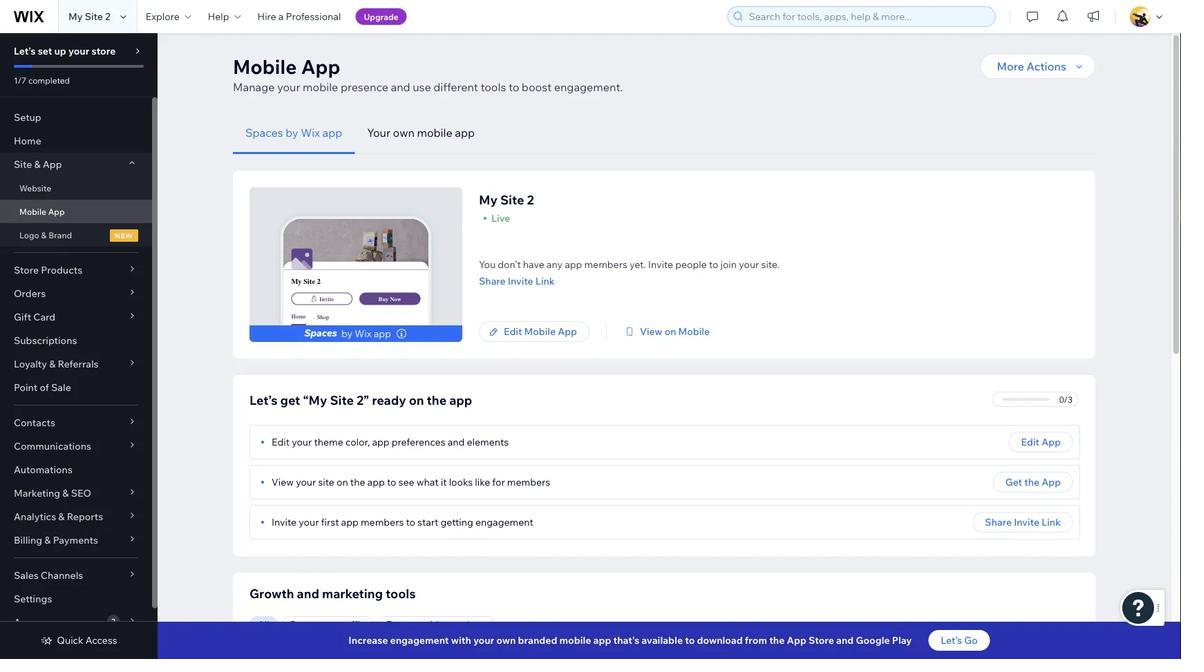 Task type: vqa. For each thing, say whether or not it's contained in the screenshot.
to within Mobile App Manage your mobile presence and use different tools to boost engagement.
yes



Task type: describe. For each thing, give the bounding box(es) containing it.
mobile inside mobile app link
[[19, 206, 46, 217]]

app right from
[[787, 635, 807, 647]]

set
[[38, 45, 52, 57]]

any
[[547, 259, 563, 271]]

traffic
[[339, 619, 365, 631]]

home for home
[[14, 135, 41, 147]]

home link
[[0, 129, 152, 153]]

marketing & seo button
[[0, 482, 152, 505]]

0 horizontal spatial tools
[[386, 586, 416, 601]]

your left theme
[[292, 436, 312, 448]]

0 vertical spatial share invite link button
[[479, 275, 780, 288]]

1/7
[[14, 75, 26, 85]]

members right for
[[507, 476, 550, 488]]

share inside button
[[985, 516, 1012, 528]]

it
[[441, 476, 447, 488]]

reports
[[67, 511, 103, 523]]

let's go
[[941, 635, 978, 647]]

mobile inside edit mobile app button
[[524, 326, 556, 338]]

the right from
[[770, 635, 785, 647]]

by inside button
[[286, 126, 298, 140]]

contacts button
[[0, 411, 152, 435]]

sales channels button
[[0, 564, 152, 588]]

increase engagement with your own branded mobile app that's available to download from the app store and google play
[[349, 635, 912, 647]]

manage
[[233, 80, 275, 94]]

site
[[318, 476, 334, 488]]

hire a professional
[[258, 10, 341, 22]]

invite your first app members to start getting engagement
[[272, 516, 534, 528]]

setup
[[14, 111, 41, 123]]

& for logo
[[41, 230, 47, 240]]

members inside you don't have any app members yet. invite people to join your site. share invite link
[[584, 259, 628, 271]]

ready
[[372, 392, 406, 408]]

edit for edit app
[[1021, 436, 1040, 448]]

what
[[417, 476, 439, 488]]

logo
[[19, 230, 39, 240]]

your own mobile app
[[367, 126, 475, 140]]

buy now
[[379, 296, 401, 302]]

start
[[418, 516, 439, 528]]

& for site
[[34, 158, 41, 170]]

and inside mobile app manage your mobile presence and use different tools to boost engagement.
[[391, 80, 410, 94]]

edit for edit mobile app
[[504, 326, 522, 338]]

help
[[208, 10, 229, 22]]

gift card button
[[0, 306, 152, 329]]

mobile inside mobile app manage your mobile presence and use different tools to boost engagement.
[[303, 80, 338, 94]]

color,
[[346, 436, 370, 448]]

2"
[[357, 392, 369, 408]]

theme
[[314, 436, 343, 448]]

billing
[[14, 534, 42, 546]]

1 horizontal spatial own
[[497, 635, 516, 647]]

getting
[[441, 516, 473, 528]]

subscriptions
[[14, 335, 77, 347]]

quick
[[57, 635, 83, 647]]

now
[[390, 296, 401, 302]]

new
[[115, 231, 133, 240]]

products
[[41, 264, 82, 276]]

0 horizontal spatial on
[[337, 476, 348, 488]]

app inside site & app popup button
[[43, 158, 62, 170]]

app up "elements"
[[449, 392, 472, 408]]

to right available
[[685, 635, 695, 647]]

point
[[14, 382, 38, 394]]

sale
[[51, 382, 71, 394]]

you
[[479, 259, 496, 271]]

your own mobile app button
[[355, 112, 487, 154]]

marketing
[[14, 487, 60, 499]]

quick access
[[57, 635, 117, 647]]

app inside mobile app manage your mobile presence and use different tools to boost engagement.
[[301, 54, 340, 78]]

2 up store
[[105, 10, 110, 22]]

settings link
[[0, 588, 152, 611]]

view on mobile button
[[624, 326, 710, 338]]

store products button
[[0, 259, 152, 282]]

the inside 'button'
[[1025, 476, 1040, 488]]

get
[[1006, 476, 1022, 488]]

orders
[[14, 288, 46, 300]]

own inside button
[[393, 126, 415, 140]]

let's for let's go
[[941, 635, 962, 647]]

to left see
[[387, 476, 396, 488]]

buy
[[379, 296, 389, 302]]

your inside sidebar element
[[68, 45, 89, 57]]

get
[[280, 392, 300, 408]]

the right site
[[350, 476, 365, 488]]

invite down don't on the left top of the page
[[508, 275, 533, 287]]

people
[[675, 259, 707, 271]]

analytics & reports
[[14, 511, 103, 523]]

link inside share invite link button
[[1042, 516, 1061, 528]]

engagement.
[[554, 80, 623, 94]]

automations link
[[0, 458, 152, 482]]

to inside you don't have any app members yet. invite people to join your site. share invite link
[[709, 259, 718, 271]]

2 horizontal spatial my
[[479, 192, 498, 207]]

app inside edit mobile app button
[[558, 326, 577, 338]]

home shop
[[291, 313, 329, 320]]

1 vertical spatial wix
[[355, 328, 372, 340]]

yet.
[[630, 259, 646, 271]]

mobile app link
[[0, 200, 152, 223]]

app inside get the app 'button'
[[1042, 476, 1061, 488]]

explore
[[146, 10, 180, 22]]

& for marketing
[[62, 487, 69, 499]]

preferences
[[392, 436, 446, 448]]

looks
[[449, 476, 473, 488]]

google
[[856, 635, 890, 647]]

share invite link
[[985, 516, 1061, 528]]

go
[[964, 635, 978, 647]]

live
[[492, 212, 510, 224]]

your left first
[[299, 516, 319, 528]]

invite right yet.
[[648, 259, 673, 271]]

site & app button
[[0, 153, 152, 176]]

for
[[492, 476, 505, 488]]

let's for let's get "my site 2" ready on the app
[[250, 392, 278, 408]]

help button
[[200, 0, 249, 33]]

your inside you don't have any app members yet. invite people to join your site. share invite link
[[739, 259, 759, 271]]

site up live
[[500, 192, 524, 207]]

engage
[[386, 619, 421, 631]]

app right the boost
[[319, 619, 336, 631]]

hire
[[258, 10, 276, 22]]

1/7 completed
[[14, 75, 70, 85]]

website link
[[0, 176, 152, 200]]

your
[[367, 126, 391, 140]]

app inside button
[[323, 126, 342, 140]]

gift
[[14, 311, 31, 323]]

professional
[[286, 10, 341, 22]]

communications
[[14, 440, 91, 452]]

edit mobile app
[[504, 326, 577, 338]]

gift card
[[14, 311, 55, 323]]

view your site on the app to see what it looks like for members
[[272, 476, 550, 488]]

1 horizontal spatial my site 2
[[291, 277, 321, 285]]

sales
[[14, 570, 39, 582]]

store inside dropdown button
[[14, 264, 39, 276]]

a
[[278, 10, 284, 22]]

2 horizontal spatial my site 2
[[479, 192, 534, 207]]



Task type: locate. For each thing, give the bounding box(es) containing it.
0 horizontal spatial my site 2
[[68, 10, 110, 22]]

0 horizontal spatial share invite link button
[[479, 275, 780, 288]]

1 horizontal spatial tools
[[481, 80, 506, 94]]

site up website in the left top of the page
[[14, 158, 32, 170]]

tools right the different on the left of the page
[[481, 80, 506, 94]]

contacts
[[14, 417, 55, 429]]

of
[[40, 382, 49, 394]]

your inside mobile app manage your mobile presence and use different tools to boost engagement.
[[277, 80, 300, 94]]

edit down don't on the left top of the page
[[504, 326, 522, 338]]

tools up engage at the bottom of the page
[[386, 586, 416, 601]]

point of sale
[[14, 382, 71, 394]]

own right your
[[393, 126, 415, 140]]

increase
[[349, 635, 388, 647]]

1 vertical spatial my
[[479, 192, 498, 207]]

2 horizontal spatial mobile
[[560, 635, 591, 647]]

1 horizontal spatial share invite link button
[[973, 512, 1074, 533]]

let's inside button
[[941, 635, 962, 647]]

2 up have
[[527, 192, 534, 207]]

& for billing
[[44, 534, 51, 546]]

own
[[393, 126, 415, 140], [497, 635, 516, 647]]

1 vertical spatial tools
[[386, 586, 416, 601]]

let's
[[14, 45, 36, 57]]

1 vertical spatial share
[[985, 516, 1012, 528]]

members left start on the left
[[361, 516, 404, 528]]

app inside edit app button
[[1042, 436, 1061, 448]]

app down any on the top left
[[558, 326, 577, 338]]

mobile left presence
[[303, 80, 338, 94]]

engagement down engage at the bottom of the page
[[390, 635, 449, 647]]

home inside "home shop"
[[291, 313, 306, 320]]

your right manage
[[277, 80, 300, 94]]

your down the engage with members
[[473, 635, 494, 647]]

own left branded
[[497, 635, 516, 647]]

mobile
[[233, 54, 297, 78], [19, 206, 46, 217], [524, 326, 556, 338], [679, 326, 710, 338]]

tools inside mobile app manage your mobile presence and use different tools to boost engagement.
[[481, 80, 506, 94]]

store up orders
[[14, 264, 39, 276]]

sidebar element
[[0, 33, 158, 659]]

edit for edit your theme color, app preferences and elements
[[272, 436, 290, 448]]

0 horizontal spatial let's
[[250, 392, 278, 408]]

subscriptions link
[[0, 329, 152, 353]]

view for view on mobile
[[640, 326, 663, 338]]

tab list containing spaces by wix app
[[233, 112, 1096, 154]]

0 horizontal spatial view
[[272, 476, 294, 488]]

app right get
[[1042, 476, 1061, 488]]

1 horizontal spatial with
[[451, 635, 471, 647]]

mobile up manage
[[233, 54, 297, 78]]

with right engage at the bottom of the page
[[423, 619, 442, 631]]

app right any on the top left
[[565, 259, 582, 271]]

mobile right branded
[[560, 635, 591, 647]]

1 vertical spatial link
[[1042, 516, 1061, 528]]

0 vertical spatial home
[[14, 135, 41, 147]]

app right first
[[341, 516, 359, 528]]

communications button
[[0, 435, 152, 458]]

mobile inside view on mobile button
[[679, 326, 710, 338]]

1 vertical spatial let's
[[941, 635, 962, 647]]

app
[[301, 54, 340, 78], [43, 158, 62, 170], [48, 206, 65, 217], [558, 326, 577, 338], [1042, 436, 1061, 448], [1042, 476, 1061, 488], [787, 635, 807, 647]]

share down get
[[985, 516, 1012, 528]]

view inside button
[[640, 326, 663, 338]]

1 horizontal spatial store
[[809, 635, 834, 647]]

1 horizontal spatial engagement
[[476, 516, 534, 528]]

my up live
[[479, 192, 498, 207]]

0 horizontal spatial share
[[479, 275, 506, 287]]

my
[[68, 10, 83, 22], [479, 192, 498, 207], [291, 277, 302, 285]]

invite up 'shop'
[[320, 296, 334, 302]]

edit mobile app button
[[479, 321, 590, 342]]

0 vertical spatial store
[[14, 264, 39, 276]]

app right 'color,'
[[372, 436, 390, 448]]

like
[[475, 476, 490, 488]]

1 horizontal spatial let's
[[941, 635, 962, 647]]

0 vertical spatial my site 2
[[68, 10, 110, 22]]

share invite link button down yet.
[[479, 275, 780, 288]]

1 vertical spatial own
[[497, 635, 516, 647]]

my up let's set up your store
[[68, 10, 83, 22]]

mobile inside button
[[417, 126, 453, 140]]

0 vertical spatial on
[[665, 326, 676, 338]]

members left yet.
[[584, 259, 628, 271]]

referrals
[[58, 358, 99, 370]]

1 vertical spatial home
[[291, 313, 306, 320]]

home inside sidebar element
[[14, 135, 41, 147]]

0 horizontal spatial with
[[423, 619, 442, 631]]

view for view your site on the app to see what it looks like for members
[[272, 476, 294, 488]]

marketing
[[322, 586, 383, 601]]

2 vertical spatial on
[[337, 476, 348, 488]]

1 horizontal spatial share
[[985, 516, 1012, 528]]

1 vertical spatial by
[[342, 328, 353, 340]]

hire a professional link
[[249, 0, 349, 33]]

more
[[997, 59, 1024, 73]]

0 horizontal spatial own
[[393, 126, 415, 140]]

and left google
[[836, 635, 854, 647]]

different
[[434, 80, 478, 94]]

& for loyalty
[[49, 358, 56, 370]]

0 vertical spatial view
[[640, 326, 663, 338]]

and
[[391, 80, 410, 94], [448, 436, 465, 448], [297, 586, 319, 601], [836, 635, 854, 647]]

2 up 'shop'
[[317, 277, 321, 285]]

let's left 'get'
[[250, 392, 278, 408]]

to
[[509, 80, 519, 94], [709, 259, 718, 271], [387, 476, 396, 488], [406, 516, 415, 528], [685, 635, 695, 647]]

app down professional
[[301, 54, 340, 78]]

app inside mobile app link
[[48, 206, 65, 217]]

store products
[[14, 264, 82, 276]]

share inside you don't have any app members yet. invite people to join your site. share invite link
[[479, 275, 506, 287]]

app up brand
[[48, 206, 65, 217]]

you don't have any app members yet. invite people to join your site. share invite link
[[479, 259, 780, 287]]

0 horizontal spatial home
[[14, 135, 41, 147]]

to left join at right
[[709, 259, 718, 271]]

1 vertical spatial on
[[409, 392, 424, 408]]

app up get the app
[[1042, 436, 1061, 448]]

my up "home shop"
[[291, 277, 302, 285]]

access
[[86, 635, 117, 647]]

store left google
[[809, 635, 834, 647]]

site up store
[[85, 10, 103, 22]]

loyalty & referrals
[[14, 358, 99, 370]]

site left the 2"
[[330, 392, 354, 408]]

your left site
[[296, 476, 316, 488]]

app left your
[[323, 126, 342, 140]]

1 horizontal spatial view
[[640, 326, 663, 338]]

your right join at right
[[739, 259, 759, 271]]

your right up
[[68, 45, 89, 57]]

quick access button
[[40, 635, 117, 647]]

seo
[[71, 487, 91, 499]]

2 inside sidebar element
[[111, 617, 115, 626]]

mobile inside mobile app manage your mobile presence and use different tools to boost engagement.
[[233, 54, 297, 78]]

2 vertical spatial my
[[291, 277, 302, 285]]

0 vertical spatial with
[[423, 619, 442, 631]]

from
[[745, 635, 767, 647]]

see
[[399, 476, 414, 488]]

website
[[19, 183, 51, 193]]

play
[[892, 635, 912, 647]]

my site 2 up "home shop"
[[291, 277, 321, 285]]

invite left first
[[272, 516, 297, 528]]

& left seo
[[62, 487, 69, 499]]

with
[[423, 619, 442, 631], [451, 635, 471, 647]]

link inside you don't have any app members yet. invite people to join your site. share invite link
[[536, 275, 555, 287]]

view
[[640, 326, 663, 338], [272, 476, 294, 488]]

edit your theme color, app preferences and elements
[[272, 436, 509, 448]]

to inside mobile app manage your mobile presence and use different tools to boost engagement.
[[509, 80, 519, 94]]

engagement down for
[[476, 516, 534, 528]]

analytics
[[14, 511, 56, 523]]

share invite link button down get
[[973, 512, 1074, 533]]

home
[[14, 135, 41, 147], [291, 313, 306, 320]]

payments
[[53, 534, 98, 546]]

edit up get the app
[[1021, 436, 1040, 448]]

card
[[33, 311, 55, 323]]

invite inside button
[[1014, 516, 1040, 528]]

1 vertical spatial mobile
[[417, 126, 453, 140]]

analytics & reports button
[[0, 505, 152, 529]]

app inside you don't have any app members yet. invite people to join your site. share invite link
[[565, 259, 582, 271]]

1 vertical spatial my site 2
[[479, 192, 534, 207]]

1 horizontal spatial on
[[409, 392, 424, 408]]

that's
[[614, 635, 640, 647]]

the right get
[[1025, 476, 1040, 488]]

2 horizontal spatial edit
[[1021, 436, 1040, 448]]

Search for tools, apps, help & more... field
[[745, 7, 991, 26]]

2 up access
[[111, 617, 115, 626]]

home for home shop
[[291, 313, 306, 320]]

0 horizontal spatial mobile
[[303, 80, 338, 94]]

site
[[85, 10, 103, 22], [14, 158, 32, 170], [500, 192, 524, 207], [304, 277, 315, 285], [330, 392, 354, 408]]

first
[[321, 516, 339, 528]]

1 horizontal spatial wix
[[355, 328, 372, 340]]

to left start on the left
[[406, 516, 415, 528]]

0 vertical spatial own
[[393, 126, 415, 140]]

apps
[[14, 617, 38, 629]]

& inside dropdown button
[[58, 511, 65, 523]]

logo & brand
[[19, 230, 72, 240]]

2 vertical spatial mobile
[[560, 635, 591, 647]]

app left that's
[[594, 635, 611, 647]]

let's set up your store
[[14, 45, 116, 57]]

0 vertical spatial wix
[[301, 126, 320, 140]]

& up website in the left top of the page
[[34, 158, 41, 170]]

0 vertical spatial share
[[479, 275, 506, 287]]

and left "elements"
[[448, 436, 465, 448]]

0 horizontal spatial by
[[286, 126, 298, 140]]

app down buy
[[374, 328, 391, 340]]

members right engage at the bottom of the page
[[444, 619, 487, 631]]

link down get the app 'button'
[[1042, 516, 1061, 528]]

edit down 'get'
[[272, 436, 290, 448]]

0 vertical spatial my
[[68, 10, 83, 22]]

1 horizontal spatial by
[[342, 328, 353, 340]]

mobile
[[303, 80, 338, 94], [417, 126, 453, 140], [560, 635, 591, 647]]

0 vertical spatial engagement
[[476, 516, 534, 528]]

edit inside button
[[504, 326, 522, 338]]

invite down get the app 'button'
[[1014, 516, 1040, 528]]

1 horizontal spatial mobile
[[417, 126, 453, 140]]

let's get "my site 2" ready on the app
[[250, 392, 472, 408]]

edit inside button
[[1021, 436, 1040, 448]]

my site 2 up live
[[479, 192, 534, 207]]

elements
[[467, 436, 509, 448]]

download
[[697, 635, 743, 647]]

boost
[[522, 80, 552, 94]]

get the app
[[1006, 476, 1061, 488]]

wix inside spaces by wix app button
[[301, 126, 320, 140]]

app down the different on the left of the page
[[455, 126, 475, 140]]

1 vertical spatial share invite link button
[[973, 512, 1074, 533]]

tab list
[[233, 112, 1096, 154]]

don't
[[498, 259, 521, 271]]

and left use
[[391, 80, 410, 94]]

0 vertical spatial link
[[536, 275, 555, 287]]

invite
[[648, 259, 673, 271], [508, 275, 533, 287], [320, 296, 334, 302], [272, 516, 297, 528], [1014, 516, 1040, 528]]

boost app traffic
[[290, 619, 365, 631]]

1 horizontal spatial edit
[[504, 326, 522, 338]]

& left the reports at the bottom left of the page
[[58, 511, 65, 523]]

0 horizontal spatial wix
[[301, 126, 320, 140]]

view left site
[[272, 476, 294, 488]]

loyalty
[[14, 358, 47, 370]]

0 horizontal spatial engagement
[[390, 635, 449, 647]]

by wix app
[[342, 328, 391, 340]]

link down any on the top left
[[536, 275, 555, 287]]

boost
[[290, 619, 317, 631]]

with down the engage with members
[[451, 635, 471, 647]]

app
[[323, 126, 342, 140], [455, 126, 475, 140], [565, 259, 582, 271], [374, 328, 391, 340], [449, 392, 472, 408], [372, 436, 390, 448], [367, 476, 385, 488], [341, 516, 359, 528], [319, 619, 336, 631], [594, 635, 611, 647]]

& right logo at the left of the page
[[41, 230, 47, 240]]

& for analytics
[[58, 511, 65, 523]]

mobile down website in the left top of the page
[[19, 206, 46, 217]]

1 horizontal spatial home
[[291, 313, 306, 320]]

site up "home shop"
[[304, 277, 315, 285]]

view down you don't have any app members yet. invite people to join your site. share invite link
[[640, 326, 663, 338]]

to left the boost
[[509, 80, 519, 94]]

app inside button
[[455, 126, 475, 140]]

2 horizontal spatial on
[[665, 326, 676, 338]]

by
[[286, 126, 298, 140], [342, 328, 353, 340]]

0 vertical spatial mobile
[[303, 80, 338, 94]]

let's left go
[[941, 635, 962, 647]]

actions
[[1027, 59, 1067, 73]]

0 horizontal spatial edit
[[272, 436, 290, 448]]

spaces by wix app
[[245, 126, 342, 140]]

1 horizontal spatial my
[[291, 277, 302, 285]]

mobile down use
[[417, 126, 453, 140]]

spaces by wix app button
[[233, 112, 355, 154]]

app left see
[[367, 476, 385, 488]]

home down setup
[[14, 135, 41, 147]]

upgrade
[[364, 11, 399, 22]]

0 horizontal spatial link
[[536, 275, 555, 287]]

home left 'shop'
[[291, 313, 306, 320]]

&
[[34, 158, 41, 170], [41, 230, 47, 240], [49, 358, 56, 370], [62, 487, 69, 499], [58, 511, 65, 523], [44, 534, 51, 546]]

my site 2 up store
[[68, 10, 110, 22]]

site.
[[761, 259, 780, 271]]

share down you
[[479, 275, 506, 287]]

on inside view on mobile button
[[665, 326, 676, 338]]

2 vertical spatial my site 2
[[291, 277, 321, 285]]

site inside popup button
[[14, 158, 32, 170]]

0 vertical spatial by
[[286, 126, 298, 140]]

mobile down have
[[524, 326, 556, 338]]

1 vertical spatial view
[[272, 476, 294, 488]]

wix
[[301, 126, 320, 140], [355, 328, 372, 340]]

1 horizontal spatial link
[[1042, 516, 1061, 528]]

& right billing
[[44, 534, 51, 546]]

0 vertical spatial tools
[[481, 80, 506, 94]]

1 vertical spatial with
[[451, 635, 471, 647]]

loyalty & referrals button
[[0, 353, 152, 376]]

0 vertical spatial let's
[[250, 392, 278, 408]]

app up website in the left top of the page
[[43, 158, 62, 170]]

1 vertical spatial engagement
[[390, 635, 449, 647]]

1 vertical spatial store
[[809, 635, 834, 647]]

shop
[[317, 313, 329, 320]]

the up the preferences
[[427, 392, 447, 408]]

growth and marketing tools
[[250, 586, 416, 601]]

and up the boost
[[297, 586, 319, 601]]

0 horizontal spatial store
[[14, 264, 39, 276]]

"my
[[303, 392, 327, 408]]

branded
[[518, 635, 557, 647]]

mobile down people
[[679, 326, 710, 338]]

& right loyalty at left bottom
[[49, 358, 56, 370]]

setup link
[[0, 106, 152, 129]]

0 horizontal spatial my
[[68, 10, 83, 22]]



